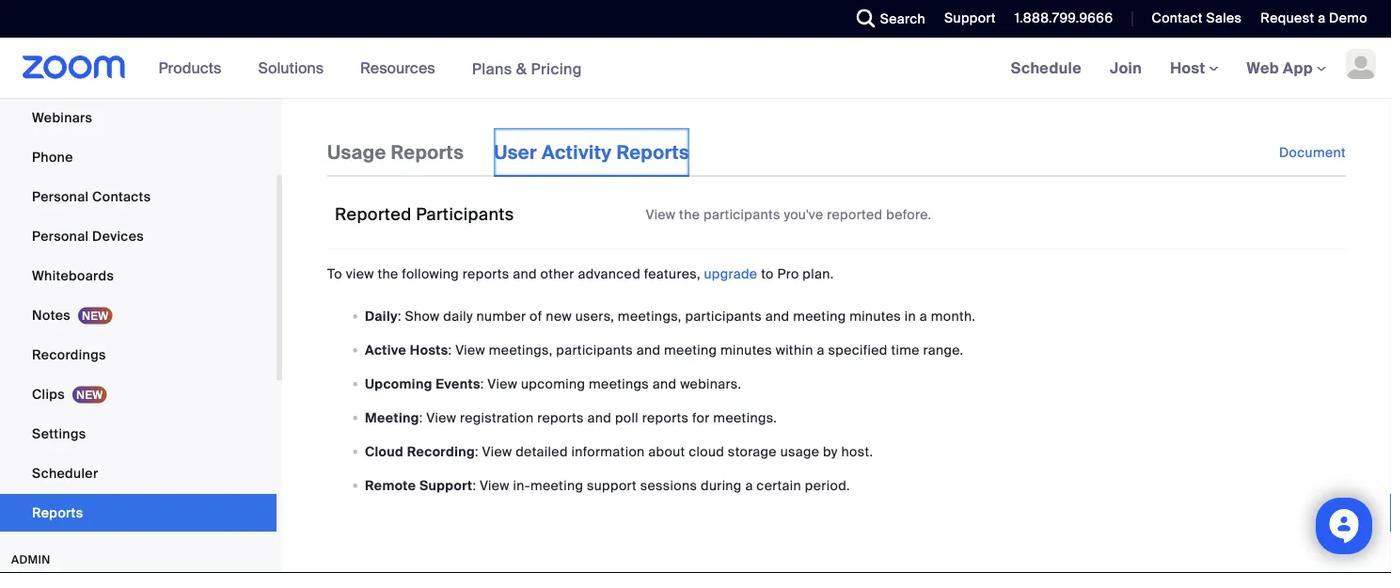 Task type: describe. For each thing, give the bounding box(es) containing it.
time
[[892, 341, 920, 358]]

advanced
[[578, 265, 641, 283]]

1.888.799.9666 button up "schedule" link
[[1015, 9, 1114, 27]]

view up features,
[[646, 206, 676, 223]]

reports for registration
[[537, 409, 584, 426]]

: for hosts
[[448, 341, 452, 358]]

view for in-
[[480, 476, 510, 494]]

and down 'active hosts : view meetings, participants and meeting minutes within a specified time range.'
[[653, 375, 677, 392]]

solutions button
[[258, 38, 332, 98]]

meetings.
[[714, 409, 777, 426]]

host
[[1171, 58, 1210, 78]]

usage
[[327, 140, 386, 164]]

plans
[[472, 59, 512, 78]]

number
[[477, 307, 526, 324]]

recordings link
[[0, 336, 277, 374]]

1 horizontal spatial reports
[[391, 140, 464, 164]]

webinars link
[[0, 99, 277, 136]]

upcoming
[[365, 375, 433, 392]]

other
[[541, 265, 575, 283]]

meeting : view registration reports and poll reports for meetings.
[[365, 409, 777, 426]]

activity
[[542, 140, 612, 164]]

0 horizontal spatial meetings,
[[489, 341, 553, 358]]

1 horizontal spatial the
[[679, 206, 700, 223]]

usage
[[781, 443, 820, 460]]

new
[[546, 307, 572, 324]]

usage reports link
[[327, 128, 464, 177]]

1.888.799.9666 button up schedule
[[1001, 0, 1118, 38]]

search
[[881, 10, 926, 27]]

reported
[[827, 206, 883, 223]]

0 vertical spatial support
[[945, 9, 996, 27]]

schedule
[[1011, 58, 1082, 78]]

recordings
[[32, 346, 106, 363]]

scheduler link
[[0, 454, 277, 492]]

user
[[494, 140, 537, 164]]

personal contacts link
[[0, 178, 277, 215]]

user activity reports
[[494, 140, 690, 164]]

by
[[823, 443, 838, 460]]

daily : show daily number of new users, meetings, participants and meeting minutes in a month.
[[365, 307, 976, 324]]

reported
[[335, 203, 412, 225]]

cloud
[[365, 443, 404, 460]]

and left poll
[[588, 409, 612, 426]]

and down daily : show daily number of new users, meetings, participants and meeting minutes in a month.
[[637, 341, 661, 358]]

web app button
[[1247, 58, 1327, 78]]

upgrade link
[[704, 265, 758, 283]]

meeting
[[365, 409, 419, 426]]

reports link
[[0, 494, 277, 532]]

search button
[[843, 0, 931, 38]]

webinars.
[[680, 375, 742, 392]]

in-
[[513, 476, 531, 494]]

web app
[[1247, 58, 1314, 78]]

resources
[[360, 58, 435, 78]]

within
[[776, 341, 814, 358]]

meetings
[[589, 375, 649, 392]]

devices
[[92, 227, 144, 245]]

: up recording
[[419, 409, 423, 426]]

1 vertical spatial support
[[420, 476, 473, 494]]

remote support : view in-meeting support sessions during a certain period.
[[365, 476, 851, 494]]

participants
[[416, 203, 514, 225]]

poll
[[615, 409, 639, 426]]

document
[[1280, 144, 1347, 161]]

0 vertical spatial participants
[[704, 206, 781, 223]]

resources button
[[360, 38, 444, 98]]

of
[[530, 307, 543, 324]]

2 horizontal spatial reports
[[617, 140, 690, 164]]

0 horizontal spatial minutes
[[721, 341, 772, 358]]

solutions
[[258, 58, 324, 78]]

detailed
[[516, 443, 568, 460]]

and left other
[[513, 265, 537, 283]]

&
[[516, 59, 527, 78]]

profile picture image
[[1347, 49, 1377, 79]]

personal contacts
[[32, 188, 151, 205]]

1 vertical spatial participants
[[685, 307, 762, 324]]

period.
[[805, 476, 851, 494]]

to
[[761, 265, 774, 283]]

cloud recording : view detailed information about cloud storage usage by host.
[[365, 443, 873, 460]]

pricing
[[531, 59, 582, 78]]

active
[[365, 341, 407, 358]]

clips link
[[0, 375, 277, 413]]

in
[[905, 307, 916, 324]]

phone link
[[0, 138, 277, 176]]

show
[[405, 307, 440, 324]]

document link
[[1280, 128, 1347, 177]]

side navigation navigation
[[0, 0, 282, 573]]

before.
[[887, 206, 932, 223]]

join
[[1110, 58, 1142, 78]]

whiteboards
[[32, 267, 114, 284]]

app
[[1284, 58, 1314, 78]]

host.
[[842, 443, 873, 460]]

daily
[[444, 307, 473, 324]]

range.
[[924, 341, 964, 358]]

join link
[[1096, 38, 1157, 98]]

specified
[[828, 341, 888, 358]]

products
[[159, 58, 222, 78]]

0 vertical spatial minutes
[[850, 307, 901, 324]]

view for meetings,
[[456, 341, 486, 358]]

tabs of report home tab list
[[327, 128, 720, 177]]



Task type: locate. For each thing, give the bounding box(es) containing it.
remote
[[365, 476, 416, 494]]

personal down the phone
[[32, 188, 89, 205]]

view the participants you've reported before.
[[646, 206, 932, 223]]

reports inside 'personal menu' menu
[[32, 504, 83, 521]]

1 horizontal spatial support
[[945, 9, 996, 27]]

: for events
[[481, 375, 484, 392]]

view down daily
[[456, 341, 486, 358]]

scheduler
[[32, 464, 98, 482]]

: up registration
[[481, 375, 484, 392]]

0 horizontal spatial support
[[420, 476, 473, 494]]

view down registration
[[482, 443, 512, 460]]

usage reports
[[327, 140, 464, 164]]

reports for following
[[463, 265, 509, 283]]

and
[[513, 265, 537, 283], [766, 307, 790, 324], [637, 341, 661, 358], [653, 375, 677, 392], [588, 409, 612, 426]]

1.888.799.9666
[[1015, 9, 1114, 27]]

meetings, down of
[[489, 341, 553, 358]]

plan.
[[803, 265, 834, 283]]

meetings navigation
[[997, 38, 1392, 99]]

sessions
[[641, 476, 698, 494]]

request a demo
[[1261, 9, 1368, 27]]

for
[[693, 409, 710, 426]]

webinars
[[32, 109, 92, 126]]

you've
[[784, 206, 824, 223]]

view for upcoming
[[488, 375, 518, 392]]

the up features,
[[679, 206, 700, 223]]

personal
[[32, 188, 89, 205], [32, 227, 89, 245]]

participants down "upgrade" link
[[685, 307, 762, 324]]

0 vertical spatial meetings,
[[618, 307, 682, 324]]

personal devices
[[32, 227, 144, 245]]

:
[[398, 307, 402, 324], [448, 341, 452, 358], [481, 375, 484, 392], [419, 409, 423, 426], [475, 443, 479, 460], [473, 476, 476, 494]]

0 vertical spatial the
[[679, 206, 700, 223]]

notes
[[32, 306, 71, 324]]

meeting down daily : show daily number of new users, meetings, participants and meeting minutes in a month.
[[664, 341, 717, 358]]

support right search
[[945, 9, 996, 27]]

participants down users,
[[556, 341, 633, 358]]

support
[[945, 9, 996, 27], [420, 476, 473, 494]]

1 vertical spatial minutes
[[721, 341, 772, 358]]

a right during
[[746, 476, 753, 494]]

storage
[[728, 443, 777, 460]]

about
[[649, 443, 686, 460]]

information
[[572, 443, 645, 460]]

certain
[[757, 476, 802, 494]]

reports down upcoming events : view upcoming meetings and webinars. at the bottom of page
[[537, 409, 584, 426]]

: left show at the bottom left
[[398, 307, 402, 324]]

a left demo
[[1318, 9, 1326, 27]]

: down registration
[[475, 443, 479, 460]]

personal for personal devices
[[32, 227, 89, 245]]

view
[[346, 265, 374, 283]]

during
[[701, 476, 742, 494]]

product information navigation
[[145, 38, 596, 99]]

meeting
[[793, 307, 846, 324], [664, 341, 717, 358], [531, 476, 584, 494]]

: left in-
[[473, 476, 476, 494]]

products button
[[159, 38, 230, 98]]

month.
[[931, 307, 976, 324]]

reports up reported participants
[[391, 140, 464, 164]]

0 vertical spatial meeting
[[793, 307, 846, 324]]

upcoming
[[521, 375, 586, 392]]

recording
[[407, 443, 475, 460]]

a right in at the bottom of the page
[[920, 307, 928, 324]]

personal devices link
[[0, 217, 277, 255]]

whiteboards link
[[0, 257, 277, 295]]

demo
[[1330, 9, 1368, 27]]

1 vertical spatial the
[[378, 265, 399, 283]]

upcoming events : view upcoming meetings and webinars.
[[365, 375, 742, 392]]

1 horizontal spatial minutes
[[850, 307, 901, 324]]

0 horizontal spatial reports
[[463, 265, 509, 283]]

reports up about
[[642, 409, 689, 426]]

request a demo link
[[1247, 0, 1392, 38], [1261, 9, 1368, 27]]

meetings, up 'active hosts : view meetings, participants and meeting minutes within a specified time range.'
[[618, 307, 682, 324]]

personal for personal contacts
[[32, 188, 89, 205]]

contact
[[1152, 9, 1203, 27]]

features,
[[644, 265, 701, 283]]

minutes left in at the bottom of the page
[[850, 307, 901, 324]]

2 horizontal spatial meeting
[[793, 307, 846, 324]]

minutes left within
[[721, 341, 772, 358]]

hosts
[[410, 341, 448, 358]]

registration
[[460, 409, 534, 426]]

participants up "upgrade"
[[704, 206, 781, 223]]

cloud
[[689, 443, 725, 460]]

1 horizontal spatial meetings,
[[618, 307, 682, 324]]

1 horizontal spatial reports
[[537, 409, 584, 426]]

clips
[[32, 385, 65, 403]]

reports down the scheduler
[[32, 504, 83, 521]]

reports
[[463, 265, 509, 283], [537, 409, 584, 426], [642, 409, 689, 426]]

banner
[[0, 38, 1392, 99]]

a right within
[[817, 341, 825, 358]]

1 personal from the top
[[32, 188, 89, 205]]

notes link
[[0, 296, 277, 334]]

the right view
[[378, 265, 399, 283]]

meeting down plan. at the top right of page
[[793, 307, 846, 324]]

: for support
[[473, 476, 476, 494]]

plans & pricing
[[472, 59, 582, 78]]

user activity reports link
[[494, 128, 690, 177]]

and up within
[[766, 307, 790, 324]]

0 horizontal spatial reports
[[32, 504, 83, 521]]

the
[[679, 206, 700, 223], [378, 265, 399, 283]]

view for detailed
[[482, 443, 512, 460]]

reports up number
[[463, 265, 509, 283]]

0 vertical spatial personal
[[32, 188, 89, 205]]

0 horizontal spatial meeting
[[531, 476, 584, 494]]

zoom logo image
[[23, 56, 126, 79]]

0 horizontal spatial the
[[378, 265, 399, 283]]

meetings,
[[618, 307, 682, 324], [489, 341, 553, 358]]

personal menu menu
[[0, 0, 277, 534]]

contact sales
[[1152, 9, 1242, 27]]

host button
[[1171, 58, 1219, 78]]

settings
[[32, 425, 86, 442]]

personal inside "link"
[[32, 188, 89, 205]]

reported participants
[[335, 203, 514, 225]]

2 vertical spatial meeting
[[531, 476, 584, 494]]

support down recording
[[420, 476, 473, 494]]

: up events
[[448, 341, 452, 358]]

pro
[[778, 265, 799, 283]]

banner containing products
[[0, 38, 1392, 99]]

personal up whiteboards
[[32, 227, 89, 245]]

users,
[[576, 307, 615, 324]]

plans & pricing link
[[472, 59, 582, 78], [472, 59, 582, 78]]

1 vertical spatial personal
[[32, 227, 89, 245]]

1 vertical spatial meetings,
[[489, 341, 553, 358]]

settings link
[[0, 415, 277, 453]]

support
[[587, 476, 637, 494]]

view left in-
[[480, 476, 510, 494]]

meeting down the detailed
[[531, 476, 584, 494]]

: for recording
[[475, 443, 479, 460]]

2 vertical spatial participants
[[556, 341, 633, 358]]

reports right the activity on the left
[[617, 140, 690, 164]]

contacts
[[92, 188, 151, 205]]

phone
[[32, 148, 73, 166]]

1 horizontal spatial meeting
[[664, 341, 717, 358]]

1 vertical spatial meeting
[[664, 341, 717, 358]]

1.888.799.9666 button
[[1001, 0, 1118, 38], [1015, 9, 1114, 27]]

view up registration
[[488, 375, 518, 392]]

2 personal from the top
[[32, 227, 89, 245]]

view up recording
[[427, 409, 457, 426]]

2 horizontal spatial reports
[[642, 409, 689, 426]]

schedule link
[[997, 38, 1096, 98]]

active hosts : view meetings, participants and meeting minutes within a specified time range.
[[365, 341, 964, 358]]



Task type: vqa. For each thing, say whether or not it's contained in the screenshot.
Client to the bottom
no



